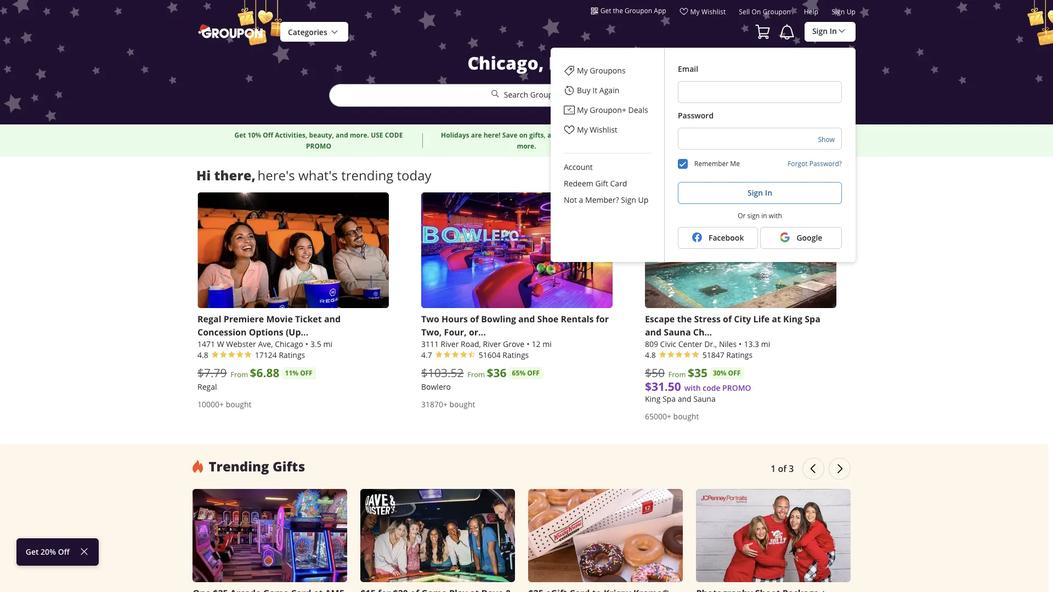 Task type: locate. For each thing, give the bounding box(es) containing it.
more. down gifts,
[[517, 141, 536, 151]]

app
[[654, 6, 666, 15]]

0 vertical spatial sign in
[[812, 26, 837, 36]]

today
[[397, 167, 432, 184]]

0 vertical spatial my wishlist
[[690, 7, 726, 16]]

ratings for $35
[[727, 350, 753, 360]]

1 • from the left
[[305, 339, 308, 349]]

the inside button
[[613, 6, 623, 15]]

0 horizontal spatial ratings
[[279, 350, 305, 360]]

0 horizontal spatial mi
[[323, 339, 332, 349]]

0 horizontal spatial from
[[231, 370, 248, 380]]

1 horizontal spatial off
[[527, 369, 540, 378]]

2 from from the left
[[468, 370, 485, 380]]

0 vertical spatial spa
[[805, 313, 821, 325]]

0 horizontal spatial groupon
[[530, 89, 562, 100]]

save for more.
[[502, 130, 518, 140]]

escape the stress of city life at king spa and sauna ch... 809 civic center dr., niles • 13.3 mi
[[645, 313, 821, 349]]

0 horizontal spatial sauna
[[664, 326, 691, 338]]

up right help
[[847, 7, 856, 16]]

get inside button
[[601, 6, 611, 15]]

groupon image
[[197, 23, 265, 39]]

get inside get 10% off activities, beauty, and more. use code promo
[[235, 130, 246, 140]]

sign inside 'link'
[[832, 7, 845, 16]]

get the groupon app
[[601, 6, 666, 15]]

1 horizontal spatial ratings
[[503, 350, 529, 360]]

• left "12"
[[527, 339, 530, 349]]

2 horizontal spatial get
[[601, 6, 611, 15]]

redeem gift card
[[564, 178, 627, 189]]

my wishlist down my groupon+ deals link
[[577, 125, 618, 135]]

2 regal from the top
[[197, 382, 217, 392]]

from left $35
[[668, 370, 686, 380]]

for right rentals
[[596, 313, 609, 325]]

member?
[[585, 195, 619, 205]]

1 from from the left
[[231, 370, 248, 380]]

1 horizontal spatial of
[[723, 313, 732, 325]]

off right 10%
[[263, 130, 273, 140]]

0 horizontal spatial in
[[765, 188, 772, 198]]

and up 809
[[645, 326, 662, 338]]

off right 11%
[[300, 369, 313, 378]]

on up "florals"
[[740, 130, 749, 140]]

3 off from the left
[[728, 369, 741, 378]]

from left $6.88
[[231, 370, 248, 380]]

1 horizontal spatial wishlist
[[702, 7, 726, 16]]

1 horizontal spatial get
[[235, 130, 246, 140]]

& down 'home'
[[761, 141, 766, 151]]

mi right 3.5
[[323, 339, 332, 349]]

my
[[690, 7, 700, 16], [577, 65, 588, 76], [577, 105, 588, 115], [577, 125, 588, 135]]

at
[[772, 313, 781, 325]]

2 horizontal spatial groupon
[[763, 7, 791, 16]]

1 vertical spatial my wishlist
[[577, 125, 618, 135]]

30% off
[[713, 369, 741, 378]]

password?
[[810, 159, 842, 168]]

mi right "12"
[[543, 339, 552, 349]]

0 vertical spatial sauna
[[664, 326, 691, 338]]

3 ratings from the left
[[727, 350, 753, 360]]

2 vertical spatial get
[[26, 547, 39, 557]]

on for holidays are here! save on gifts, activities, flowers & more.
[[519, 130, 528, 140]]

0 vertical spatial king
[[783, 313, 803, 325]]

on for prep for thanksgiving! save on home decor, cleaning products, travel, florals & more.
[[740, 130, 749, 140]]

get for get 20% off
[[26, 547, 39, 557]]

my down my groupon+ deals link
[[577, 125, 588, 135]]

sauna inside $31.50 with code promo king spa and sauna
[[694, 394, 716, 404]]

movie
[[266, 313, 293, 325]]

wishlist down my groupon+ deals link
[[590, 125, 618, 135]]

get left app
[[601, 6, 611, 15]]

$35
[[688, 365, 708, 381]]

0 horizontal spatial spa
[[663, 394, 676, 404]]

1 river from the left
[[441, 339, 459, 349]]

shoe
[[537, 313, 559, 325]]

1 horizontal spatial groupon
[[625, 6, 652, 15]]

river up 51604
[[483, 339, 501, 349]]

off inside get 10% off activities, beauty, and more. use code promo
[[263, 130, 273, 140]]

groupon left app
[[625, 6, 652, 15]]

prep for thanksgiving! save on home decor, cleaning products, travel, florals & more.
[[648, 130, 821, 151]]

• left 3.5
[[305, 339, 308, 349]]

1 vertical spatial with
[[685, 383, 701, 393]]

1 horizontal spatial &
[[761, 141, 766, 151]]

1 horizontal spatial bought
[[450, 399, 475, 410]]

sauna down code
[[694, 394, 716, 404]]

1 horizontal spatial save
[[723, 130, 739, 140]]

2 save from the left
[[723, 130, 739, 140]]

0 horizontal spatial wishlist
[[590, 125, 618, 135]]

center
[[678, 339, 703, 349]]

and right ticket
[[324, 313, 341, 325]]

65000+
[[645, 411, 671, 422]]

promo
[[306, 141, 331, 151], [723, 383, 751, 393]]

spa up 65000+ bought
[[663, 394, 676, 404]]

2 off from the left
[[527, 369, 540, 378]]

31870+ bought
[[421, 399, 475, 410]]

groupon inside sell on groupon link
[[763, 7, 791, 16]]

four,
[[444, 326, 467, 338]]

sign in button
[[805, 21, 856, 42], [678, 182, 842, 204]]

0 horizontal spatial river
[[441, 339, 459, 349]]

sign in button up or sign in with
[[678, 182, 842, 204]]

sign in up or sign in with
[[748, 188, 772, 198]]

sign in
[[812, 26, 837, 36], [748, 188, 772, 198]]

the for escape
[[677, 313, 692, 325]]

1 horizontal spatial my wishlist link
[[679, 7, 726, 20]]

sauna up civic
[[664, 326, 691, 338]]

1 horizontal spatial sign in
[[812, 26, 837, 36]]

0 vertical spatial my wishlist link
[[679, 7, 726, 20]]

0 horizontal spatial 4.8
[[197, 350, 208, 360]]

2 mi from the left
[[543, 339, 552, 349]]

sign up sign
[[748, 188, 763, 198]]

bought for $6.88
[[226, 399, 252, 410]]

off right 30%
[[728, 369, 741, 378]]

facebook button
[[678, 227, 758, 249]]

0 horizontal spatial bought
[[226, 399, 252, 410]]

off for 10%
[[263, 130, 273, 140]]

and inside escape the stress of city life at king spa and sauna ch... 809 civic center dr., niles • 13.3 mi
[[645, 326, 662, 338]]

0 vertical spatial up
[[847, 7, 856, 16]]

1 horizontal spatial up
[[847, 7, 856, 16]]

king
[[783, 313, 803, 325], [645, 394, 661, 404]]

my for my groupons link on the top right of page
[[577, 65, 588, 76]]

0 vertical spatial off
[[263, 130, 273, 140]]

get left 10%
[[235, 130, 246, 140]]

in down sign up 'link'
[[830, 26, 837, 36]]

bought right 31870+
[[450, 399, 475, 410]]

up down redeem gift card link
[[638, 195, 649, 205]]

1 mi from the left
[[323, 339, 332, 349]]

with down from $35 on the right of the page
[[685, 383, 701, 393]]

promo inside get 10% off activities, beauty, and more. use code promo
[[306, 141, 331, 151]]

1 vertical spatial regal
[[197, 382, 217, 392]]

gifts
[[273, 457, 305, 476]]

sign up link
[[832, 7, 856, 20]]

king right at
[[783, 313, 803, 325]]

save for travel,
[[723, 130, 739, 140]]

stress
[[694, 313, 721, 325]]

two hours of bowling and shoe rentals for two, four, or... 3111 river road, river grove • 12 mi
[[421, 313, 609, 349]]

my down buy
[[577, 105, 588, 115]]

travel,
[[715, 141, 737, 151]]

ratings down "chicago"
[[279, 350, 305, 360]]

0 horizontal spatial save
[[502, 130, 518, 140]]

sign in button down sign up 'link'
[[805, 21, 856, 42]]

code
[[703, 383, 721, 393]]

2 horizontal spatial of
[[778, 463, 787, 475]]

2 horizontal spatial more.
[[767, 141, 787, 151]]

from for $36
[[468, 370, 485, 380]]

0 horizontal spatial king
[[645, 394, 661, 404]]

1 vertical spatial up
[[638, 195, 649, 205]]

3
[[789, 463, 794, 475]]

off right 20%
[[58, 547, 70, 557]]

more.
[[350, 130, 369, 140], [517, 141, 536, 151], [767, 141, 787, 151]]

my wishlist link
[[679, 7, 726, 20], [551, 120, 664, 140]]

on right sell
[[752, 7, 761, 16]]

mi inside 'regal premiere movie ticket and concession options (up... 1471 w webster ave, chicago • 3.5 mi'
[[323, 339, 332, 349]]

for inside two hours of bowling and shoe rentals for two, four, or... 3111 river road, river grove • 12 mi
[[596, 313, 609, 325]]

1 regal from the top
[[197, 313, 221, 325]]

ratings down grove
[[503, 350, 529, 360]]

2 ratings from the left
[[503, 350, 529, 360]]

my up buy
[[577, 65, 588, 76]]

2 4.8 from the left
[[645, 350, 656, 360]]

bowling
[[481, 313, 516, 325]]

holidays are here! save on gifts, activities, flowers & more.
[[441, 130, 612, 151]]

more. inside get 10% off activities, beauty, and more. use code promo
[[350, 130, 369, 140]]

save up travel, on the top right
[[723, 130, 739, 140]]

groupon inside get the groupon app button
[[625, 6, 652, 15]]

email
[[678, 64, 698, 74]]

life
[[754, 313, 770, 325]]

in up in
[[765, 188, 772, 198]]

2 horizontal spatial •
[[739, 339, 742, 349]]

• left 13.3
[[739, 339, 742, 349]]

from inside from $36
[[468, 370, 485, 380]]

0 vertical spatial get
[[601, 6, 611, 15]]

king up 65000+
[[645, 394, 661, 404]]

cleaning
[[793, 130, 821, 140]]

groupons
[[590, 65, 626, 76]]

mi right 13.3
[[761, 339, 770, 349]]

get left 20%
[[26, 547, 39, 557]]

1 save from the left
[[502, 130, 518, 140]]

from $6.88
[[231, 365, 280, 381]]

groupon for the
[[625, 6, 652, 15]]

groupon up notifications inbox icon
[[763, 7, 791, 16]]

3 mi from the left
[[761, 339, 770, 349]]

prep
[[648, 130, 664, 140]]

1 vertical spatial spa
[[663, 394, 676, 404]]

more. inside the holidays are here! save on gifts, activities, flowers & more.
[[517, 141, 536, 151]]

the left stress
[[677, 313, 692, 325]]

of left city
[[723, 313, 732, 325]]

0 vertical spatial regal
[[197, 313, 221, 325]]

two,
[[421, 326, 442, 338]]

0 horizontal spatial more.
[[350, 130, 369, 140]]

1 horizontal spatial promo
[[723, 383, 751, 393]]

account
[[564, 162, 593, 172]]

hi
[[196, 166, 211, 184]]

1 vertical spatial my wishlist link
[[551, 120, 664, 140]]

and inside two hours of bowling and shoe rentals for two, four, or... 3111 river road, river grove • 12 mi
[[518, 313, 535, 325]]

home
[[751, 130, 769, 140]]

0 horizontal spatial on
[[519, 130, 528, 140]]

on inside the prep for thanksgiving! save on home decor, cleaning products, travel, florals & more.
[[740, 130, 749, 140]]

3 • from the left
[[739, 339, 742, 349]]

promo inside $31.50 with code promo king spa and sauna
[[723, 383, 751, 393]]

1 horizontal spatial from
[[468, 370, 485, 380]]

0 horizontal spatial off
[[58, 547, 70, 557]]

0 horizontal spatial sign in
[[748, 188, 772, 198]]

save right here!
[[502, 130, 518, 140]]

groupon for on
[[763, 7, 791, 16]]

mi inside escape the stress of city life at king spa and sauna ch... 809 civic center dr., niles • 13.3 mi
[[761, 339, 770, 349]]

off for $6.88
[[300, 369, 313, 378]]

more. left use
[[350, 130, 369, 140]]

1 vertical spatial &
[[761, 141, 766, 151]]

0 horizontal spatial for
[[596, 313, 609, 325]]

of
[[470, 313, 479, 325], [723, 313, 732, 325], [778, 463, 787, 475]]

2 horizontal spatial mi
[[761, 339, 770, 349]]

1 horizontal spatial mi
[[543, 339, 552, 349]]

17124
[[255, 350, 277, 360]]

show button
[[818, 134, 835, 144]]

0 vertical spatial wishlist
[[702, 7, 726, 16]]

11% off
[[285, 369, 313, 378]]

ratings down niles
[[727, 350, 753, 360]]

spa inside escape the stress of city life at king spa and sauna ch... 809 civic center dr., niles • 13.3 mi
[[805, 313, 821, 325]]

1 vertical spatial sign in button
[[678, 182, 842, 204]]

of up or...
[[470, 313, 479, 325]]

3 from from the left
[[668, 370, 686, 380]]

the
[[613, 6, 623, 15], [677, 313, 692, 325]]

sell
[[739, 7, 750, 16]]

forgot
[[788, 159, 808, 168]]

spa
[[805, 313, 821, 325], [663, 394, 676, 404]]

from left $36
[[468, 370, 485, 380]]

1 off from the left
[[300, 369, 313, 378]]

1 vertical spatial sauna
[[694, 394, 716, 404]]

regal
[[197, 313, 221, 325], [197, 382, 217, 392]]

regal up concession at the left of the page
[[197, 313, 221, 325]]

on inside the holidays are here! save on gifts, activities, flowers & more.
[[519, 130, 528, 140]]

• inside two hours of bowling and shoe rentals for two, four, or... 3111 river road, river grove • 12 mi
[[527, 339, 530, 349]]

and up 65000+ bought
[[678, 394, 692, 404]]

my wishlist link left sell
[[679, 7, 726, 20]]

0 vertical spatial promo
[[306, 141, 331, 151]]

1 horizontal spatial my wishlist
[[690, 7, 726, 16]]

ratings
[[279, 350, 305, 360], [503, 350, 529, 360], [727, 350, 753, 360]]

more. down the decor,
[[767, 141, 787, 151]]

1 horizontal spatial king
[[783, 313, 803, 325]]

& inside the holidays are here! save on gifts, activities, flowers & more.
[[607, 130, 612, 140]]

1 ratings from the left
[[279, 350, 305, 360]]

sell on groupon link
[[739, 7, 791, 20]]

there,
[[214, 166, 256, 184]]

promo down the 30% off
[[723, 383, 751, 393]]

1 vertical spatial for
[[596, 313, 609, 325]]

0 horizontal spatial promo
[[306, 141, 331, 151]]

& right "flowers"
[[607, 130, 612, 140]]

1 horizontal spatial the
[[677, 313, 692, 325]]

0 vertical spatial with
[[769, 211, 782, 220]]

my wishlist link down groupon+
[[551, 120, 664, 140]]

0 horizontal spatial of
[[470, 313, 479, 325]]

from inside from $6.88
[[231, 370, 248, 380]]

on left gifts,
[[519, 130, 528, 140]]

chicago, il button
[[468, 51, 586, 75]]

51847 ratings
[[703, 350, 753, 360]]

for right "prep"
[[665, 130, 675, 140]]

groupon right search
[[530, 89, 562, 100]]

0 vertical spatial for
[[665, 130, 675, 140]]

my groupon+ deals link
[[551, 100, 664, 120]]

with inside $31.50 with code promo king spa and sauna
[[685, 383, 701, 393]]

off for 20%
[[58, 547, 70, 557]]

and right beauty,
[[336, 130, 348, 140]]

1 horizontal spatial for
[[665, 130, 675, 140]]

bought down $31.50 with code promo king spa and sauna
[[673, 411, 699, 422]]

search groupon
[[504, 89, 562, 100]]

& inside the prep for thanksgiving! save on home decor, cleaning products, travel, florals & more.
[[761, 141, 766, 151]]

mi
[[323, 339, 332, 349], [543, 339, 552, 349], [761, 339, 770, 349]]

1 vertical spatial get
[[235, 130, 246, 140]]

with right in
[[769, 211, 782, 220]]

on
[[752, 7, 761, 16], [519, 130, 528, 140], [740, 130, 749, 140]]

of left 3
[[778, 463, 787, 475]]

0 horizontal spatial my wishlist
[[577, 125, 618, 135]]

my wishlist left sell
[[690, 7, 726, 16]]

code
[[385, 130, 403, 140]]

0 horizontal spatial &
[[607, 130, 612, 140]]

save inside the holidays are here! save on gifts, activities, flowers & more.
[[502, 130, 518, 140]]

1 vertical spatial wishlist
[[590, 125, 618, 135]]

$7.79
[[197, 365, 227, 381]]

sign in down help link
[[812, 26, 837, 36]]

2 horizontal spatial from
[[668, 370, 686, 380]]

$31.50 with code promo king spa and sauna
[[645, 379, 751, 404]]

1 horizontal spatial spa
[[805, 313, 821, 325]]

trending
[[209, 457, 269, 476]]

1 horizontal spatial off
[[263, 130, 273, 140]]

1 horizontal spatial on
[[740, 130, 749, 140]]

spa right at
[[805, 313, 821, 325]]

password
[[678, 110, 714, 121]]

the inside escape the stress of city life at king spa and sauna ch... 809 civic center dr., niles • 13.3 mi
[[677, 313, 692, 325]]

mi inside two hours of bowling and shoe rentals for two, four, or... 3111 river road, river grove • 12 mi
[[543, 339, 552, 349]]

river down four,
[[441, 339, 459, 349]]

and left shoe
[[518, 313, 535, 325]]

groupon
[[625, 6, 652, 15], [763, 7, 791, 16], [530, 89, 562, 100]]

get for get 10% off activities, beauty, and more. use code promo
[[235, 130, 246, 140]]

w
[[217, 339, 224, 349]]

31870+
[[421, 399, 448, 410]]

2 river from the left
[[483, 339, 501, 349]]

sign right help
[[832, 7, 845, 16]]

my right app
[[690, 7, 700, 16]]

1 vertical spatial off
[[58, 547, 70, 557]]

1 horizontal spatial •
[[527, 339, 530, 349]]

buy
[[577, 85, 591, 95]]

off right 65%
[[527, 369, 540, 378]]

king inside $31.50 with code promo king spa and sauna
[[645, 394, 661, 404]]

promo down beauty,
[[306, 141, 331, 151]]

flowers
[[581, 130, 606, 140]]

0 horizontal spatial the
[[613, 6, 623, 15]]

4.8 down 1471
[[197, 350, 208, 360]]

the left app
[[613, 6, 623, 15]]

1 horizontal spatial river
[[483, 339, 501, 349]]

me
[[730, 159, 740, 168]]

regal inside 'regal premiere movie ticket and concession options (up... 1471 w webster ave, chicago • 3.5 mi'
[[197, 313, 221, 325]]

of inside escape the stress of city life at king spa and sauna ch... 809 civic center dr., niles • 13.3 mi
[[723, 313, 732, 325]]

1 4.8 from the left
[[197, 350, 208, 360]]

0 horizontal spatial •
[[305, 339, 308, 349]]

12
[[532, 339, 541, 349]]

1 horizontal spatial 4.8
[[645, 350, 656, 360]]

10000+ bought
[[197, 399, 252, 410]]

2 horizontal spatial ratings
[[727, 350, 753, 360]]

2 • from the left
[[527, 339, 530, 349]]

0 horizontal spatial off
[[300, 369, 313, 378]]

get for get the groupon app
[[601, 6, 611, 15]]

regal for regal
[[197, 382, 217, 392]]

4.8 down 809
[[645, 350, 656, 360]]

2 horizontal spatial off
[[728, 369, 741, 378]]

save inside the prep for thanksgiving! save on home decor, cleaning products, travel, florals & more.
[[723, 130, 739, 140]]

0 vertical spatial the
[[613, 6, 623, 15]]

0 vertical spatial &
[[607, 130, 612, 140]]

city
[[734, 313, 751, 325]]

1 horizontal spatial sauna
[[694, 394, 716, 404]]

wishlist left sell
[[702, 7, 726, 16]]

0 horizontal spatial get
[[26, 547, 39, 557]]

bought right 10000+
[[226, 399, 252, 410]]

1
[[771, 463, 776, 475]]

regal down $7.79
[[197, 382, 217, 392]]

from inside from $35
[[668, 370, 686, 380]]



Task type: vqa. For each thing, say whether or not it's contained in the screenshot.
Over
no



Task type: describe. For each thing, give the bounding box(es) containing it.
my groupon+ deals
[[577, 105, 648, 115]]

escape
[[645, 313, 675, 325]]

4.8 for $35
[[645, 350, 656, 360]]

and inside get 10% off activities, beauty, and more. use code promo
[[336, 130, 348, 140]]

ticket
[[295, 313, 322, 325]]

sign down help link
[[812, 26, 828, 36]]

0 horizontal spatial my wishlist link
[[551, 120, 664, 140]]

sign up
[[832, 7, 856, 16]]

card
[[610, 178, 627, 189]]

my for my groupon+ deals link
[[577, 105, 588, 115]]

$31.50
[[645, 379, 681, 395]]

off for $35
[[728, 369, 741, 378]]

0 vertical spatial sign in button
[[805, 21, 856, 42]]

use
[[371, 130, 383, 140]]

rentals
[[561, 313, 594, 325]]

not a member? sign up
[[564, 195, 649, 205]]

1 of 3
[[771, 463, 794, 475]]

niles
[[719, 339, 737, 349]]

bought for $36
[[450, 399, 475, 410]]

holidays are here! save on gifts, activities, flowers & more. link
[[436, 130, 617, 152]]

chicago,
[[468, 51, 544, 75]]

13.3
[[744, 339, 759, 349]]

categories
[[288, 27, 327, 37]]

are
[[471, 130, 482, 140]]

or...
[[469, 326, 486, 338]]

webster
[[226, 339, 256, 349]]

for inside the prep for thanksgiving! save on home decor, cleaning products, travel, florals & more.
[[665, 130, 675, 140]]

65000+ bought
[[645, 411, 699, 422]]

$50
[[645, 365, 665, 381]]

• inside escape the stress of city life at king spa and sauna ch... 809 civic center dr., niles • 13.3 mi
[[739, 339, 742, 349]]

king inside escape the stress of city life at king spa and sauna ch... 809 civic center dr., niles • 13.3 mi
[[783, 313, 803, 325]]

$6.88
[[250, 365, 280, 381]]

remember
[[695, 159, 729, 168]]

concession
[[197, 326, 247, 338]]

809
[[645, 339, 658, 349]]

0 horizontal spatial up
[[638, 195, 649, 205]]

remember me
[[695, 159, 740, 168]]

regal for regal premiere movie ticket and concession options (up... 1471 w webster ave, chicago • 3.5 mi
[[197, 313, 221, 325]]

sauna inside escape the stress of city life at king spa and sauna ch... 809 civic center dr., niles • 13.3 mi
[[664, 326, 691, 338]]

more. inside the prep for thanksgiving! save on home decor, cleaning products, travel, florals & more.
[[767, 141, 787, 151]]

groupon inside search groupon search field
[[530, 89, 562, 100]]

Password password field
[[678, 128, 842, 150]]

bowlero
[[421, 382, 451, 392]]

51604 ratings
[[479, 350, 529, 360]]

show
[[818, 135, 835, 144]]

a
[[579, 195, 583, 205]]

help
[[804, 7, 819, 16]]

get 20% off
[[26, 547, 70, 557]]

products,
[[682, 141, 713, 151]]

get the groupon app button
[[591, 5, 666, 15]]

1 vertical spatial in
[[765, 188, 772, 198]]

decor,
[[771, 130, 791, 140]]

help link
[[804, 7, 819, 20]]

30%
[[713, 369, 727, 378]]

regal premiere movie ticket and concession options (up... 1471 w webster ave, chicago • 3.5 mi
[[197, 313, 341, 349]]

forgot password? link
[[788, 159, 842, 168]]

1471
[[197, 339, 215, 349]]

hours
[[442, 313, 468, 325]]

off for $36
[[527, 369, 540, 378]]

thanksgiving!
[[677, 130, 722, 140]]

my for the left my wishlist link
[[577, 125, 588, 135]]

trending
[[341, 167, 394, 184]]

not a member? sign up link
[[551, 192, 664, 208]]

from for $6.88
[[231, 370, 248, 380]]

gifts,
[[529, 130, 546, 140]]

1 vertical spatial sign in
[[748, 188, 772, 198]]

sell on groupon
[[739, 7, 791, 16]]

1 horizontal spatial with
[[769, 211, 782, 220]]

premiere
[[224, 313, 264, 325]]

options
[[249, 326, 283, 338]]

notifications inbox image
[[778, 23, 796, 41]]

10000+
[[197, 399, 224, 410]]

65%
[[512, 369, 526, 378]]

20%
[[41, 547, 56, 557]]

from for $35
[[668, 370, 686, 380]]

my groupons
[[577, 65, 626, 76]]

two
[[421, 313, 439, 325]]

sign down card
[[621, 195, 636, 205]]

spa inside $31.50 with code promo king spa and sauna
[[663, 394, 676, 404]]

ratings for $36
[[503, 350, 529, 360]]

search
[[504, 89, 528, 100]]

and inside $31.50 with code promo king spa and sauna
[[678, 394, 692, 404]]

2 horizontal spatial on
[[752, 7, 761, 16]]

sign
[[747, 211, 760, 220]]

4.7
[[421, 350, 432, 360]]

of inside two hours of bowling and shoe rentals for two, four, or... 3111 river road, river grove • 12 mi
[[470, 313, 479, 325]]

(up...
[[286, 326, 308, 338]]

redeem gift card link
[[551, 176, 664, 192]]

Email email field
[[678, 81, 842, 103]]

here!
[[484, 130, 501, 140]]

beauty,
[[309, 130, 334, 140]]

civic
[[660, 339, 676, 349]]

• inside 'regal premiere movie ticket and concession options (up... 1471 w webster ave, chicago • 3.5 mi'
[[305, 339, 308, 349]]

my groupons link
[[551, 61, 664, 81]]

from $36
[[468, 365, 507, 381]]

4.8 for $6.88
[[197, 350, 208, 360]]

chicago, il
[[468, 51, 565, 75]]

1 horizontal spatial in
[[830, 26, 837, 36]]

facebook
[[709, 233, 744, 243]]

the for get
[[613, 6, 623, 15]]

again
[[600, 85, 620, 95]]

10%
[[248, 130, 261, 140]]

up inside 'link'
[[847, 7, 856, 16]]

trending gifts
[[209, 457, 305, 476]]

17124 ratings
[[255, 350, 305, 360]]

3111
[[421, 339, 439, 349]]

ratings for $6.88
[[279, 350, 305, 360]]

hi there, here's what's trending today
[[196, 166, 432, 184]]

Search Groupon search field
[[329, 51, 724, 125]]

and inside 'regal premiere movie ticket and concession options (up... 1471 w webster ave, chicago • 3.5 mi'
[[324, 313, 341, 325]]

get 10% off activities, beauty, and more. use code promo
[[235, 130, 403, 151]]

il
[[549, 51, 565, 75]]

51847
[[703, 350, 725, 360]]

Search Groupon search field
[[329, 84, 724, 107]]

dr.,
[[705, 339, 717, 349]]

deals
[[628, 105, 648, 115]]

2 horizontal spatial bought
[[673, 411, 699, 422]]

gift
[[595, 178, 608, 189]]



